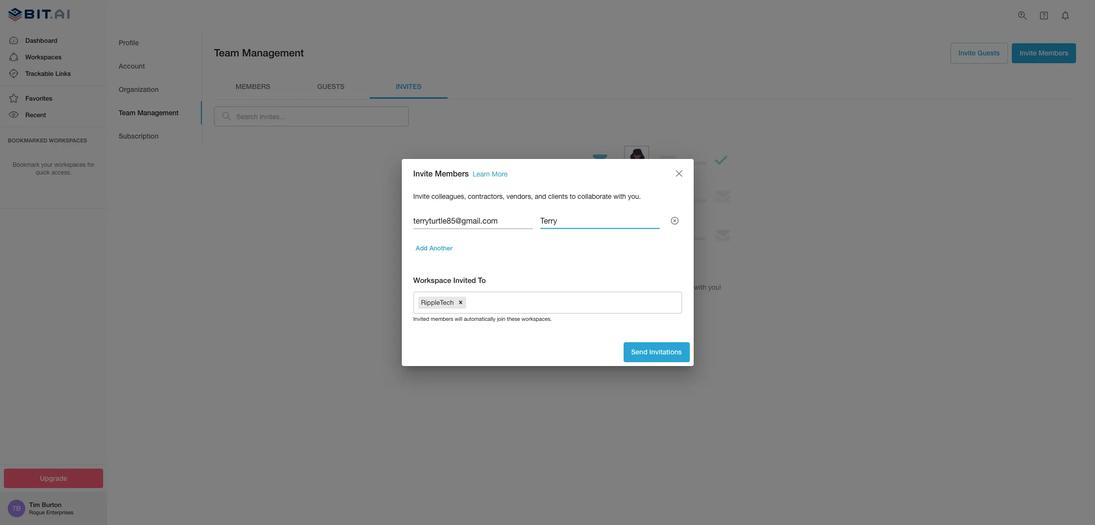 Task type: describe. For each thing, give the bounding box(es) containing it.
contractors,
[[468, 193, 505, 201]]

upgrade button
[[4, 469, 103, 489]]

send
[[632, 348, 648, 356]]

profile link
[[107, 31, 202, 55]]

favorites button
[[0, 90, 107, 107]]

account link
[[107, 55, 202, 78]]

bookmarked workspaces
[[8, 137, 87, 143]]

invited members will automatically join these workspaces.
[[413, 316, 552, 322]]

your for bookmark
[[41, 161, 53, 168]]

bookmark
[[13, 161, 40, 168]]

tim burton rogue enterprises
[[29, 501, 73, 516]]

to inside invite members dialog
[[570, 193, 576, 201]]

1 vertical spatial collaborate
[[658, 284, 692, 291]]

dashboard button
[[0, 32, 107, 49]]

invite colleagues, contractors, vendors, and clients to collaborate with you.
[[413, 193, 641, 201]]

invites button
[[370, 75, 448, 99]]

clients
[[548, 193, 568, 201]]

colleagues,
[[432, 193, 466, 201]]

1 horizontal spatial members
[[620, 284, 649, 291]]

these
[[507, 316, 520, 322]]

bookmark your workspaces for quick access.
[[13, 161, 94, 176]]

invite members learn more
[[413, 169, 508, 178]]

tab list containing members
[[214, 75, 1077, 99]]

1 vertical spatial management
[[137, 108, 179, 117]]

favorites
[[25, 95, 52, 102]]

invites
[[396, 82, 422, 91]]

subscription link
[[107, 125, 202, 148]]

join
[[497, 316, 506, 322]]

1 horizontal spatial with
[[694, 284, 707, 291]]

0 vertical spatial invited
[[454, 276, 476, 285]]

1 vertical spatial learn
[[627, 306, 645, 314]]

workspace invited to
[[413, 276, 486, 285]]

members for invite members
[[1039, 49, 1069, 57]]

members for invite members learn more
[[435, 169, 469, 178]]

to
[[478, 276, 486, 285]]

invite members dialog
[[402, 159, 694, 366]]

organization link
[[107, 78, 202, 101]]

Search Invites... search field
[[237, 106, 409, 127]]

send invitations
[[632, 348, 682, 356]]

workspaces button
[[0, 49, 107, 65]]

invite your team members to collaborate with you!
[[569, 284, 722, 291]]

links
[[55, 70, 71, 77]]

learn more
[[627, 306, 663, 314]]

Name (optional) text field
[[541, 214, 660, 229]]

invitations
[[650, 348, 682, 356]]

burton
[[42, 501, 62, 509]]

access.
[[51, 170, 71, 176]]

trackable links
[[25, 70, 71, 77]]

your for invite
[[587, 284, 601, 291]]

will
[[455, 316, 463, 322]]

workspaces
[[54, 161, 86, 168]]

quick
[[36, 170, 50, 176]]

workspaces.
[[522, 316, 552, 322]]

workspaces
[[49, 137, 87, 143]]



Task type: vqa. For each thing, say whether or not it's contained in the screenshot.
Bookmark
yes



Task type: locate. For each thing, give the bounding box(es) containing it.
1 horizontal spatial learn more link
[[620, 300, 671, 320]]

more up contractors,
[[492, 170, 508, 178]]

learn more link inside invite members dialog
[[473, 170, 508, 178]]

enterprises
[[46, 510, 73, 516]]

1 horizontal spatial your
[[587, 284, 601, 291]]

0 horizontal spatial members
[[435, 169, 469, 178]]

0 vertical spatial more
[[492, 170, 508, 178]]

members button
[[214, 75, 292, 99]]

guests
[[978, 49, 1000, 57]]

0 horizontal spatial your
[[41, 161, 53, 168]]

0 vertical spatial team
[[214, 47, 239, 59]]

team management down organization link
[[119, 108, 179, 117]]

to
[[570, 193, 576, 201], [650, 284, 656, 291]]

0 horizontal spatial team
[[119, 108, 136, 117]]

learn more link up contractors,
[[473, 170, 508, 178]]

send invitations button
[[624, 343, 690, 363]]

learn down "invite your team members to collaborate with you!"
[[627, 306, 645, 314]]

invite for invite your team members to collaborate with you!
[[569, 284, 586, 291]]

members
[[236, 82, 270, 91]]

account
[[119, 62, 145, 70]]

collaborate
[[578, 193, 612, 201], [658, 284, 692, 291]]

invite inside invite members button
[[1020, 49, 1037, 57]]

recent
[[25, 111, 46, 119]]

0 vertical spatial team management
[[214, 47, 304, 59]]

members inside dialog
[[431, 316, 453, 322]]

learn up contractors,
[[473, 170, 490, 178]]

team inside team management link
[[119, 108, 136, 117]]

tab list containing profile
[[107, 31, 202, 148]]

and
[[535, 193, 547, 201]]

invite members button
[[1013, 43, 1077, 63]]

with
[[614, 193, 626, 201], [694, 284, 707, 291]]

learn more link down "invite your team members to collaborate with you!"
[[620, 300, 671, 320]]

guests button
[[292, 75, 370, 99]]

invite right guests
[[1020, 49, 1037, 57]]

invite guests
[[959, 49, 1000, 57]]

1 horizontal spatial team management
[[214, 47, 304, 59]]

0 vertical spatial learn
[[473, 170, 490, 178]]

invite guests button
[[951, 43, 1009, 64]]

trackable links button
[[0, 65, 107, 82]]

1 vertical spatial more
[[647, 306, 663, 314]]

invite for invite members learn more
[[413, 169, 433, 178]]

invite left colleagues,
[[413, 193, 430, 201]]

members
[[1039, 49, 1069, 57], [435, 169, 469, 178]]

collaborate inside invite members dialog
[[578, 193, 612, 201]]

management down organization link
[[137, 108, 179, 117]]

members
[[620, 284, 649, 291], [431, 316, 453, 322]]

collaborate up learn more
[[658, 284, 692, 291]]

0 horizontal spatial management
[[137, 108, 179, 117]]

1 horizontal spatial collaborate
[[658, 284, 692, 291]]

tb
[[12, 505, 21, 513]]

team management link
[[107, 101, 202, 125]]

learn
[[473, 170, 490, 178], [627, 306, 645, 314]]

0 vertical spatial members
[[620, 284, 649, 291]]

your inside 'bookmark your workspaces for quick access.'
[[41, 161, 53, 168]]

0 horizontal spatial collaborate
[[578, 193, 612, 201]]

guests
[[317, 82, 345, 91]]

team up members
[[214, 47, 239, 59]]

learn more link
[[473, 170, 508, 178], [620, 300, 671, 320]]

invite for invite colleagues, contractors, vendors, and clients to collaborate with you.
[[413, 193, 430, 201]]

0 horizontal spatial tab list
[[107, 31, 202, 148]]

1 horizontal spatial more
[[647, 306, 663, 314]]

invite members
[[1020, 49, 1069, 57]]

vendors,
[[507, 193, 533, 201]]

workspace
[[413, 276, 452, 285]]

1 horizontal spatial management
[[242, 47, 304, 59]]

1 horizontal spatial members
[[1039, 49, 1069, 57]]

0 vertical spatial collaborate
[[578, 193, 612, 201]]

invited left "to"
[[454, 276, 476, 285]]

bookmarked
[[8, 137, 47, 143]]

invite
[[959, 49, 976, 57], [1020, 49, 1037, 57], [413, 169, 433, 178], [413, 193, 430, 201], [569, 284, 586, 291]]

more
[[492, 170, 508, 178], [647, 306, 663, 314]]

0 vertical spatial learn more link
[[473, 170, 508, 178]]

upgrade
[[40, 474, 67, 483]]

1 horizontal spatial learn
[[627, 306, 645, 314]]

0 vertical spatial members
[[1039, 49, 1069, 57]]

to right clients
[[570, 193, 576, 201]]

invite up colleagues,
[[413, 169, 433, 178]]

add another
[[416, 244, 453, 252]]

Email Address text field
[[413, 214, 533, 229]]

invited down rippletech at the bottom
[[413, 316, 429, 322]]

add
[[416, 244, 428, 252]]

dashboard
[[25, 36, 57, 44]]

another
[[430, 244, 453, 252]]

1 vertical spatial learn more link
[[620, 300, 671, 320]]

you.
[[628, 193, 641, 201]]

members right team
[[620, 284, 649, 291]]

rogue
[[29, 510, 45, 516]]

1 vertical spatial team management
[[119, 108, 179, 117]]

team management
[[214, 47, 304, 59], [119, 108, 179, 117]]

management
[[242, 47, 304, 59], [137, 108, 179, 117]]

your up quick at the top
[[41, 161, 53, 168]]

0 vertical spatial to
[[570, 193, 576, 201]]

1 horizontal spatial to
[[650, 284, 656, 291]]

1 vertical spatial invited
[[413, 316, 429, 322]]

1 vertical spatial team
[[119, 108, 136, 117]]

0 horizontal spatial members
[[431, 316, 453, 322]]

0 horizontal spatial with
[[614, 193, 626, 201]]

profile
[[119, 38, 139, 47]]

your
[[41, 161, 53, 168], [587, 284, 601, 291]]

1 horizontal spatial tab list
[[214, 75, 1077, 99]]

trackable
[[25, 70, 54, 77]]

with left the you.
[[614, 193, 626, 201]]

0 horizontal spatial to
[[570, 193, 576, 201]]

members left 'will'
[[431, 316, 453, 322]]

1 vertical spatial members
[[431, 316, 453, 322]]

0 horizontal spatial invited
[[413, 316, 429, 322]]

team up subscription
[[119, 108, 136, 117]]

more down "invite your team members to collaborate with you!"
[[647, 306, 663, 314]]

invite left guests
[[959, 49, 976, 57]]

0 vertical spatial with
[[614, 193, 626, 201]]

tim
[[29, 501, 40, 509]]

0 vertical spatial management
[[242, 47, 304, 59]]

to up learn more
[[650, 284, 656, 291]]

subscription
[[119, 132, 159, 140]]

learn inside invite members learn more
[[473, 170, 490, 178]]

automatically
[[464, 316, 496, 322]]

you!
[[709, 284, 722, 291]]

0 horizontal spatial learn more link
[[473, 170, 508, 178]]

invite inside invite guests button
[[959, 49, 976, 57]]

1 vertical spatial your
[[587, 284, 601, 291]]

collaborate up name (optional) "text field"
[[578, 193, 612, 201]]

1 horizontal spatial invited
[[454, 276, 476, 285]]

for
[[87, 161, 94, 168]]

more inside invite members learn more
[[492, 170, 508, 178]]

0 horizontal spatial more
[[492, 170, 508, 178]]

invite for invite guests
[[959, 49, 976, 57]]

1 horizontal spatial team
[[214, 47, 239, 59]]

recent button
[[0, 107, 107, 123]]

0 vertical spatial your
[[41, 161, 53, 168]]

1 vertical spatial members
[[435, 169, 469, 178]]

add another button
[[413, 241, 455, 256]]

team management up members
[[214, 47, 304, 59]]

0 horizontal spatial team management
[[119, 108, 179, 117]]

your left team
[[587, 284, 601, 291]]

invite for invite members
[[1020, 49, 1037, 57]]

invited
[[454, 276, 476, 285], [413, 316, 429, 322]]

team
[[214, 47, 239, 59], [119, 108, 136, 117]]

with left you! at the bottom right
[[694, 284, 707, 291]]

management up members
[[242, 47, 304, 59]]

0 horizontal spatial learn
[[473, 170, 490, 178]]

members inside button
[[1039, 49, 1069, 57]]

tab list
[[107, 31, 202, 148], [214, 75, 1077, 99]]

rippletech
[[421, 299, 454, 307]]

organization
[[119, 85, 159, 93]]

1 vertical spatial with
[[694, 284, 707, 291]]

1 vertical spatial to
[[650, 284, 656, 291]]

with inside invite members dialog
[[614, 193, 626, 201]]

members inside dialog
[[435, 169, 469, 178]]

invite left team
[[569, 284, 586, 291]]

workspaces
[[25, 53, 62, 61]]

team
[[603, 284, 618, 291]]



